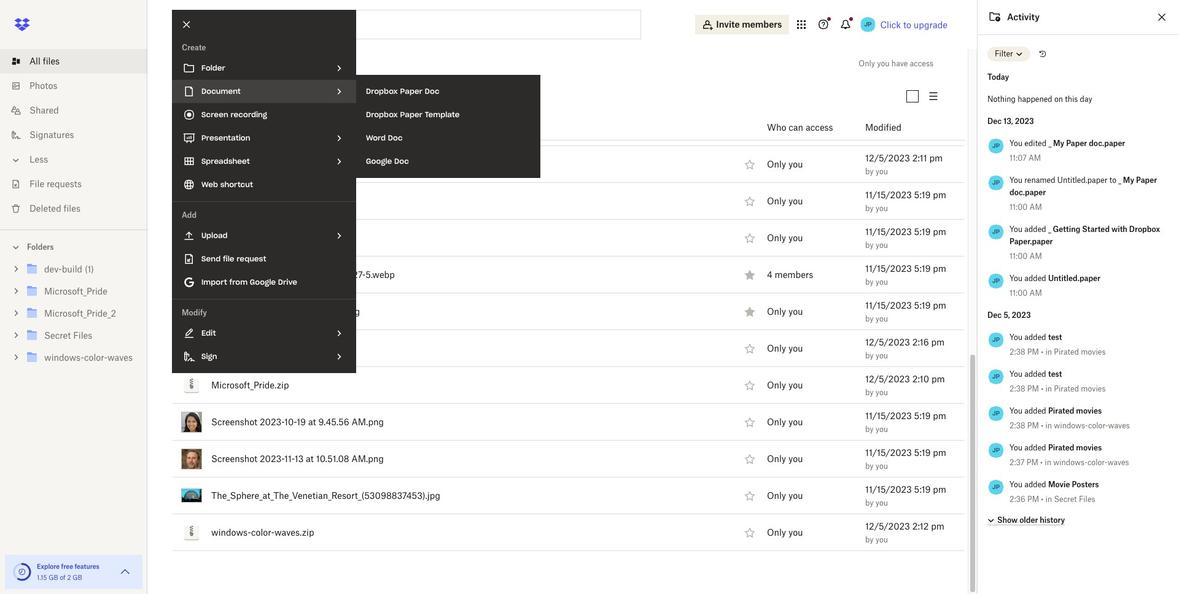 Task type: describe. For each thing, give the bounding box(es) containing it.
quota usage element
[[12, 563, 32, 582]]

db165f6aaa73d95c9004256537e7037b-uncropped_scaled_within_1536_1152.webp link
[[211, 120, 547, 135]]

you inside 12/5/2023 2:10 pm by you
[[876, 388, 888, 397]]

waves for you added pirated movies 2:38 pm • in windows-color-waves
[[1109, 421, 1130, 431]]

doc.paper inside you edited _ my paper doc.paper 11:07 am
[[1089, 139, 1126, 148]]

pm for db165f6aaa73d95c9004256537e7037b-uncropped_scaled_within_1536_1152.webp
[[933, 116, 947, 126]]

11/15/2023 for screenshot 2023-10-19 at 9.45.56 am.png
[[866, 411, 912, 421]]

sign menu item
[[172, 345, 356, 369]]

request
[[237, 254, 266, 264]]

started
[[1083, 225, 1110, 234]]

pm for dev-build (1).zip
[[930, 153, 943, 163]]

1 horizontal spatial google
[[366, 157, 392, 166]]

610015062-
[[262, 306, 312, 317]]

dropbox inside '_ getting started with dropbox paper.paper'
[[1130, 225, 1160, 234]]

2 2:38 from the top
[[1010, 385, 1026, 394]]

only for dev-build (1).zip
[[767, 159, 786, 170]]

/1703238.jpg image
[[181, 80, 202, 101]]

who can access
[[767, 123, 833, 133]]

have
[[892, 59, 908, 68]]

11/15/2023 for the_sphere_at_the_venetian_resort_(53098837453).jpg
[[866, 484, 912, 495]]

only you for the_sphere_at_the_venetian_resort_(53098837453).jpg
[[767, 491, 803, 501]]

3 you from the top
[[1010, 225, 1023, 234]]

only you for microsoft_pride.zip
[[767, 380, 803, 391]]

2:36
[[1010, 495, 1026, 504]]

send file request menu item
[[172, 248, 356, 271]]

11/15/2023 for screenshot 2023-11-13 at 10.51.08 am.png
[[866, 448, 912, 458]]

/istockphoto 610015062 612x612.jpg image
[[181, 301, 202, 322]]

recents
[[182, 91, 215, 101]]

deleted files link
[[10, 197, 147, 221]]

paper inside you edited _ my paper doc.paper 11:07 am
[[1066, 139, 1087, 148]]

shortcut
[[220, 180, 253, 189]]

create
[[182, 43, 206, 52]]

screenshot 2023-11-13 at 10.51.08 am.png
[[211, 454, 384, 464]]

name screenshot 2023-11-13 at 10.51.08 am.png, modified 11/15/2023 5:19 pm, element
[[172, 441, 965, 478]]

by you
[[866, 56, 888, 65]]

am inside you added untitled.paper 11:00 am
[[1030, 289, 1042, 298]]

inflatable-
[[211, 269, 253, 280]]

0 vertical spatial to
[[904, 20, 912, 30]]

add to starred image for (1).zip
[[743, 157, 757, 172]]

0 vertical spatial doc
[[425, 87, 440, 96]]

9.45.56
[[319, 417, 349, 427]]

dec for dec 5, 2023
[[988, 311, 1002, 320]]

you inside 12/5/2023 2:16 pm by you
[[876, 351, 888, 360]]

doc for google doc
[[394, 157, 409, 166]]

pm for screenshot 2023-11-13 at 10.51.08 am.png
[[933, 448, 947, 458]]

by for istockphoto-610015062-612x612.jpg
[[866, 314, 874, 323]]

add to starred image for 11-
[[743, 452, 757, 467]]

by for screenshot 2023-11-13 at 10.51.08 am.png
[[866, 462, 874, 471]]

1 horizontal spatial all files
[[172, 55, 221, 72]]

name download (1).jpeg, modified 11/15/2023 5:19 pm, element
[[172, 183, 965, 220]]

screen recording menu item
[[172, 103, 356, 127]]

windows- for 2:37 pm
[[1054, 458, 1088, 467]]

you inside '12/5/2023 2:12 pm by you'
[[876, 535, 888, 545]]

add to starred image for screenshot 2023-10-19 at 9.45.56 am.png
[[743, 415, 757, 430]]

added inside you added pirated movies 2:38 pm • in windows-color-waves
[[1025, 407, 1047, 416]]

11:00 for _ my paper doc.paper
[[1010, 203, 1028, 212]]

file
[[223, 254, 234, 264]]

11:07
[[1010, 154, 1027, 163]]

by for windows-color-waves.zip
[[866, 535, 874, 545]]

dev-
[[211, 159, 229, 169]]

5:19 for screenshot 2023-11-13 at 10.51.08 am.png
[[914, 448, 931, 458]]

click to upgrade link
[[881, 20, 948, 30]]

added inside 'you added movie posters 2:36 pm • in secret files'
[[1025, 480, 1047, 490]]

movies inside you added pirated movies 2:37 pm • in windows-color-waves
[[1076, 444, 1102, 453]]

color- for you added pirated movies 2:38 pm • in windows-color-waves
[[1089, 421, 1109, 431]]

features
[[75, 563, 99, 571]]

added inside you added untitled.paper 11:00 am
[[1025, 274, 1047, 283]]

add to starred image for windows-color-waves.zip
[[743, 526, 757, 540]]

movie
[[1049, 480, 1070, 490]]

you added pirated movies 2:38 pm • in windows-color-waves
[[1010, 407, 1130, 431]]

1 gb from the left
[[49, 574, 58, 582]]

11:00 inside you added untitled.paper 11:00 am
[[1010, 289, 1028, 298]]

with
[[1112, 225, 1128, 234]]

folders
[[27, 243, 54, 252]]

folder
[[201, 63, 225, 72]]

import
[[201, 278, 227, 287]]

pirated inside you added pirated movies 2:38 pm • in windows-color-waves
[[1049, 407, 1075, 416]]

file
[[29, 179, 44, 189]]

3 added from the top
[[1025, 333, 1047, 342]]

/db165f6aaa73d95c9004256537e7037b uncropped_scaled_within_1536_1152.webp image
[[181, 120, 202, 135]]

by for inflatable-pants-today-inline-200227-5.webp
[[866, 277, 874, 287]]

2 test from the top
[[1049, 370, 1062, 379]]

edit
[[201, 329, 216, 338]]

you inside 'you added movie posters 2:36 pm • in secret files'
[[1010, 480, 1023, 490]]

list containing all files
[[0, 42, 147, 230]]

2:38 inside you added pirated movies 2:38 pm • in windows-color-waves
[[1010, 421, 1026, 431]]

secret
[[1054, 495, 1077, 504]]

rewind this folder image
[[1038, 49, 1048, 59]]

name inflatable-pants-today-inline-200227-5.webp, modified 11/15/2023 5:19 pm, element
[[172, 257, 965, 294]]

only you button for microsoft_pride.zip
[[767, 379, 803, 393]]

2023 for dec 5, 2023
[[1012, 311, 1031, 320]]

dev-build (1).zip
[[211, 159, 275, 169]]

recents button
[[172, 86, 224, 106]]

less
[[29, 154, 48, 165]]

getting
[[1053, 225, 1081, 234]]

microsoft_pride.zip link
[[211, 378, 289, 393]]

5.webp
[[366, 269, 395, 280]]

you renamed untitled.paper to
[[1010, 176, 1119, 185]]

/inflatable pants today inline 200227 5.webp image
[[185, 264, 199, 285]]

/screenshot 2023-11-13 at 10.51.08 am.png image
[[181, 449, 202, 470]]

only for microsoft_pride.zip
[[767, 380, 786, 391]]

12/5/2023 for 12/5/2023 2:16 pm
[[866, 337, 910, 347]]

in for you added pirated movies 2:38 pm • in windows-color-waves
[[1046, 421, 1052, 431]]

you added untitled.paper 11:00 am
[[1010, 274, 1101, 298]]

at for 10.51.08
[[306, 454, 314, 464]]

11/15/2023 5:19 pm
[[866, 79, 947, 89]]

by for download.jpeg
[[866, 241, 874, 250]]

only you for db165f6aaa73d95c9004256537e7037b-uncropped_scaled_within_1536_1152.webp
[[767, 122, 803, 133]]

google inside menu item
[[250, 278, 276, 287]]

only you for istockphoto-610015062-612x612.jpg
[[767, 307, 803, 317]]

explore free features 1.15 gb of 2 gb
[[37, 563, 99, 582]]

add to starred image for download (1).jpeg
[[743, 194, 757, 209]]

requests
[[47, 179, 82, 189]]

2 add to starred image from the top
[[743, 231, 757, 245]]

(1).jpeg
[[253, 196, 282, 206]]

sign
[[201, 352, 217, 361]]

5:19 for screenshot 2023-10-19 at 9.45.56 am.png
[[914, 411, 931, 421]]

only you for windows-color-waves.zip
[[767, 528, 803, 538]]

11/15/2023 5:19 pm by you for db165f6aaa73d95c9004256537e7037b-uncropped_scaled_within_1536_1152.webp
[[866, 116, 947, 139]]

11/15/2023 5:19 pm by you for download (1).jpeg
[[866, 190, 947, 213]]

presentation menu item
[[172, 127, 356, 150]]

11:00 am for _ my paper doc.paper
[[1010, 203, 1042, 212]]

by inside "name 4570_university_ave____pierre_galant_1.0.jpg, modified 11/15/2023 5:19 pm," element
[[866, 56, 874, 65]]

screenshot 2023-10-19 at 9.45.56 am.png link
[[211, 415, 384, 430]]

upload menu item
[[172, 224, 356, 248]]

only you button for the_sphere_at_the_venetian_resort_(53098837453).jpg
[[767, 490, 803, 503]]

6 you from the top
[[1010, 370, 1023, 379]]

pm for the_sphere_at_the_venetian_resort_(53098837453).jpg
[[933, 484, 947, 495]]

name dev-build (1).zip, modified 12/5/2023 2:11 pm, element
[[172, 146, 965, 183]]

2:16
[[913, 337, 929, 347]]

pm for you added movie posters 2:36 pm • in secret files
[[1028, 495, 1039, 504]]

dev-build (1).zip link
[[211, 157, 275, 172]]

_ getting started with dropbox paper.paper
[[1010, 225, 1160, 246]]

2023- for 11-
[[260, 454, 284, 464]]

the_sphere_at_the_venetian_resort_(53098837453).jpg link
[[211, 489, 440, 503]]

happened
[[1018, 95, 1053, 104]]

dropbox for dropbox paper template
[[366, 110, 398, 119]]

files for all files link
[[43, 56, 60, 66]]

only you for download (1).jpeg
[[767, 196, 803, 207]]

send
[[201, 254, 221, 264]]

upgrade
[[914, 20, 948, 30]]

by for db165f6aaa73d95c9004256537e7037b-uncropped_scaled_within_1536_1152.webp
[[866, 130, 874, 139]]

pm for you added pirated movies 2:37 pm • in windows-color-waves
[[1027, 458, 1039, 467]]

11/15/2023 for istockphoto-610015062-612x612.jpg
[[866, 300, 912, 311]]

pm for screenshot 2023-10-19 at 9.45.56 am.png
[[933, 411, 947, 421]]

dec 13, 2023
[[988, 117, 1034, 126]]

19
[[297, 417, 306, 427]]

12/5/2023 for 12/5/2023 2:10 pm
[[866, 374, 910, 384]]

11/15/2023 5:19 pm by you for istockphoto-610015062-612x612.jpg
[[866, 300, 947, 323]]

istockphoto-
[[211, 306, 262, 317]]

2:10
[[913, 374, 929, 384]]

click
[[881, 20, 901, 30]]

only for db165f6aaa73d95c9004256537e7037b-uncropped_scaled_within_1536_1152.webp
[[767, 122, 786, 133]]

name windows-color-waves.zip, modified 12/5/2023 2:12 pm, element
[[172, 515, 965, 552]]

build
[[229, 159, 250, 169]]

add to starred image for microsoft_pride.zip
[[743, 378, 757, 393]]

5,
[[1004, 311, 1010, 320]]

only for screenshot 2023-10-19 at 9.45.56 am.png
[[767, 417, 786, 428]]

12/5/2023 2:11 pm by you
[[866, 153, 943, 176]]

screenshot for screenshot 2023-11-13 at 10.51.08 am.png
[[211, 454, 258, 464]]

10-
[[284, 417, 297, 427]]

only you button for dev-build (1).zip
[[767, 158, 803, 172]]

only you inside name microsoft_pride_2.zip, modified 12/5/2023 2:16 pm, element
[[767, 344, 803, 354]]

you inside you added pirated movies 2:37 pm • in windows-color-waves
[[1010, 444, 1023, 453]]

this
[[1065, 95, 1078, 104]]

edit menu item
[[172, 322, 356, 345]]

• for you added movie posters 2:36 pm • in secret files
[[1041, 495, 1044, 504]]

doc for word doc
[[388, 133, 403, 143]]

4
[[767, 270, 773, 280]]

files
[[1079, 495, 1096, 504]]

only for windows-color-waves.zip
[[767, 528, 786, 538]]

1703238.jpg link
[[211, 83, 262, 98]]

2 you added test 2:38 pm • in pirated movies from the top
[[1010, 370, 1106, 394]]

shared link
[[10, 98, 147, 123]]

by inside 12/5/2023 2:16 pm by you
[[866, 351, 874, 360]]

pm for microsoft_pride.zip
[[932, 374, 945, 384]]

only inside name microsoft_pride_2.zip, modified 12/5/2023 2:16 pm, element
[[767, 344, 786, 354]]

only for the_sphere_at_the_venetian_resort_(53098837453).jpg
[[767, 491, 786, 501]]

only for screenshot 2023-11-13 at 10.51.08 am.png
[[767, 454, 786, 465]]

you inside name inflatable-pants-today-inline-200227-5.webp, modified 11/15/2023 5:19 pm, "element"
[[876, 277, 888, 287]]

nothing
[[988, 95, 1016, 104]]

added inside you added pirated movies 2:37 pm • in windows-color-waves
[[1025, 444, 1047, 453]]

1 added from the top
[[1025, 225, 1047, 234]]

modified
[[866, 123, 902, 133]]

2:12
[[913, 521, 929, 532]]

word doc
[[366, 133, 403, 143]]

name istockphoto-610015062-612x612.jpg, modified 11/15/2023 5:19 pm, element
[[172, 294, 965, 331]]

signatures link
[[10, 123, 147, 147]]

doc.paper inside _ my paper doc.paper
[[1010, 188, 1046, 197]]

only you button inside name microsoft_pride_2.zip, modified 12/5/2023 2:16 pm, element
[[767, 342, 803, 356]]

pm for you added pirated movies 2:38 pm • in windows-color-waves
[[1028, 421, 1039, 431]]

modify
[[182, 308, 207, 318]]

you inside 12/5/2023 2:11 pm by you
[[876, 167, 888, 176]]

uncropped_scaled_within_1536_1152.webp
[[378, 122, 547, 132]]

on
[[1055, 95, 1063, 104]]

1 11/15/2023 from the top
[[866, 79, 912, 89]]

11/15/2023 for download (1).jpeg
[[866, 190, 912, 200]]

presentation
[[201, 133, 250, 143]]

1 horizontal spatial all
[[172, 55, 188, 72]]

screen
[[201, 110, 228, 119]]

today
[[988, 72, 1009, 82]]

1 test from the top
[[1049, 333, 1062, 342]]

download.jpeg link
[[211, 231, 271, 245]]

(1).zip
[[252, 159, 275, 169]]

5:19 for download (1).jpeg
[[914, 190, 931, 200]]

download.jpeg
[[211, 233, 271, 243]]

13
[[295, 454, 304, 464]]

• for you added pirated movies 2:38 pm • in windows-color-waves
[[1041, 421, 1044, 431]]

the_sphere_at_the_venetian_resort_(53098837453).jpg
[[211, 491, 440, 501]]

11/15/2023 5:19 pm by you for screenshot 2023-11-13 at 10.51.08 am.png
[[866, 448, 947, 471]]

modified button
[[866, 121, 934, 135]]

download (1).jpeg
[[211, 196, 282, 206]]

pm inside 12/5/2023 2:16 pm by you
[[932, 337, 945, 347]]

you inside you added pirated movies 2:38 pm • in windows-color-waves
[[1010, 407, 1023, 416]]

close right sidebar image
[[1155, 10, 1170, 25]]



Task type: locate. For each thing, give the bounding box(es) containing it.
files down create
[[192, 55, 221, 72]]

5 only you from the top
[[767, 307, 803, 317]]

1 remove from starred image from the top
[[743, 268, 757, 282]]

12/5/2023 inside 12/5/2023 2:11 pm by you
[[866, 153, 910, 163]]

0 horizontal spatial files
[[43, 56, 60, 66]]

screenshot right /screenshot 2023-11-13 at 10.51.08 am.png icon
[[211, 454, 258, 464]]

8 11/15/2023 from the top
[[866, 448, 912, 458]]

/4570_university_ave____pierre_galant_1.0.jpg image
[[181, 47, 202, 61]]

0 vertical spatial remove from starred image
[[743, 268, 757, 282]]

0 horizontal spatial to
[[904, 20, 912, 30]]

2
[[67, 574, 71, 582]]

2 vertical spatial _
[[1049, 225, 1051, 234]]

8 only you button from the top
[[767, 416, 803, 430]]

my up with
[[1123, 176, 1135, 185]]

1 horizontal spatial files
[[64, 203, 80, 214]]

2 vertical spatial doc
[[394, 157, 409, 166]]

1 5:19 from the top
[[914, 79, 931, 89]]

only you button for db165f6aaa73d95c9004256537e7037b-uncropped_scaled_within_1536_1152.webp
[[767, 121, 803, 135]]

11:00 down paper.paper
[[1010, 252, 1028, 261]]

1 vertical spatial 11:00 am
[[1010, 252, 1042, 261]]

•
[[1041, 348, 1044, 357], [1041, 385, 1044, 394], [1041, 421, 1044, 431], [1041, 458, 1043, 467], [1041, 495, 1044, 504]]

11:00 am down paper.paper
[[1010, 252, 1042, 261]]

only you inside name istockphoto-610015062-612x612.jpg, modified 11/15/2023 5:19 pm, element
[[767, 307, 803, 317]]

windows- for 2:38 pm
[[1054, 421, 1089, 431]]

close image
[[176, 14, 197, 35]]

2 vertical spatial 11:00
[[1010, 289, 1028, 298]]

only inside name the_sphere_at_the_venetian_resort_(53098837453).jpg, modified 11/15/2023 5:19 pm, 'element'
[[767, 491, 786, 501]]

microsoft_pride.zip
[[211, 380, 289, 390]]

am up you added
[[1030, 203, 1042, 212]]

only inside the "name db165f6aaa73d95c9004256537e7037b-uncropped_scaled_within_1536_1152.webp, modified 11/15/2023 5:19 pm," element
[[767, 122, 786, 133]]

_ for doc.paper
[[1119, 176, 1122, 185]]

inflatable-pants-today-inline-200227-5.webp
[[211, 269, 395, 280]]

pm inside '12/5/2023 2:12 pm by you'
[[931, 521, 945, 532]]

/the_sphere_at_the_venetian_resort_(53098837453).jpg image
[[181, 489, 202, 503]]

you inside you added untitled.paper 11:00 am
[[1010, 274, 1023, 283]]

1 vertical spatial color-
[[1088, 458, 1108, 467]]

windows- inside "table"
[[211, 527, 251, 538]]

you inside "name 4570_university_ave____pierre_galant_1.0.jpg, modified 11/15/2023 5:19 pm," element
[[876, 56, 888, 65]]

group
[[0, 256, 147, 378]]

word
[[366, 133, 386, 143]]

dec for dec 13, 2023
[[988, 117, 1002, 126]]

menu containing dropbox paper doc
[[356, 75, 541, 178]]

you added
[[1010, 225, 1049, 234]]

photos link
[[10, 74, 147, 98]]

11/15/2023 5:19 pm by you
[[866, 116, 947, 139], [866, 190, 947, 213], [866, 226, 947, 250], [866, 263, 947, 287], [866, 300, 947, 323], [866, 411, 947, 434], [866, 448, 947, 471], [866, 484, 947, 508]]

0 horizontal spatial my
[[1053, 139, 1065, 148]]

google down word
[[366, 157, 392, 166]]

name the_sphere_at_the_venetian_resort_(53098837453).jpg, modified 11/15/2023 5:19 pm, element
[[172, 478, 965, 515]]

by inside name screenshot 2023-10-19 at 9.45.56 am.png, modified 11/15/2023 5:19 pm, element
[[866, 425, 874, 434]]

name button
[[172, 121, 737, 135]]

istockphoto-610015062-612x612.jpg link
[[211, 304, 360, 319]]

11/15/2023 5:19 pm by you for download.jpeg
[[866, 226, 947, 250]]

4 you from the top
[[1010, 274, 1023, 283]]

at inside 'screenshot 2023-11-13 at 10.51.08 am.png' link
[[306, 454, 314, 464]]

my inside _ my paper doc.paper
[[1123, 176, 1135, 185]]

remove from starred image for 4 members
[[743, 268, 757, 282]]

only you inside name download (1).jpeg, modified 11/15/2023 5:19 pm, element
[[767, 196, 803, 207]]

4 12/5/2023 from the top
[[866, 521, 910, 532]]

1 vertical spatial dropbox
[[366, 110, 398, 119]]

5:19
[[914, 79, 931, 89], [914, 116, 931, 126], [914, 190, 931, 200], [914, 226, 931, 237], [914, 263, 931, 274], [914, 300, 931, 311], [914, 411, 931, 421], [914, 448, 931, 458], [914, 484, 931, 495]]

pm for windows-color-waves.zip
[[931, 521, 945, 532]]

spreadsheet
[[201, 157, 250, 166]]

2 am.png from the top
[[352, 454, 384, 464]]

starred
[[239, 91, 270, 101]]

12/5/2023 inside 12/5/2023 2:16 pm by you
[[866, 337, 910, 347]]

1 vertical spatial 2023
[[1012, 311, 1031, 320]]

2 add to starred image from the top
[[743, 341, 757, 356]]

nothing happened on this day
[[988, 95, 1093, 104]]

6 by from the top
[[866, 277, 874, 287]]

access right 'can'
[[806, 123, 833, 133]]

only you inside name microsoft_pride.zip, modified 12/5/2023 2:10 pm, element
[[767, 380, 803, 391]]

0 vertical spatial 11:00 am
[[1010, 203, 1042, 212]]

add to starred image inside name download (1).jpeg, modified 11/15/2023 5:19 pm, element
[[743, 194, 757, 209]]

by for dev-build (1).zip
[[866, 167, 874, 176]]

0 vertical spatial color-
[[1089, 421, 1109, 431]]

1 add to starred image from the top
[[743, 157, 757, 172]]

5 11/15/2023 5:19 pm by you from the top
[[866, 300, 947, 323]]

to right click
[[904, 20, 912, 30]]

only inside name microsoft_pride.zip, modified 12/5/2023 2:10 pm, element
[[767, 380, 786, 391]]

you inside you edited _ my paper doc.paper 11:07 am
[[1010, 139, 1023, 148]]

name screenshot 2023-10-19 at 9.45.56 am.png, modified 11/15/2023 5:19 pm, element
[[172, 404, 965, 441]]

7 only you button from the top
[[767, 379, 803, 393]]

list
[[0, 42, 147, 230]]

am.png right 9.45.56
[[352, 417, 384, 427]]

0 vertical spatial doc.paper
[[1089, 139, 1126, 148]]

you added movie posters 2:36 pm • in secret files
[[1010, 480, 1099, 504]]

remove from starred image
[[743, 268, 757, 282], [743, 304, 757, 319]]

12/5/2023 left 2:12
[[866, 521, 910, 532]]

2 only you from the top
[[767, 159, 803, 170]]

1 only you button from the top
[[767, 121, 803, 135]]

0 vertical spatial my
[[1053, 139, 1065, 148]]

only you button inside name windows-color-waves.zip, modified 12/5/2023 2:12 pm, element
[[767, 527, 803, 540]]

1 vertical spatial access
[[806, 123, 833, 133]]

11/15/2023 5:19 pm by you for screenshot 2023-10-19 at 9.45.56 am.png
[[866, 411, 947, 434]]

only inside name download.jpeg, modified 11/15/2023 5:19 pm, element
[[767, 233, 786, 243]]

add to starred image
[[743, 194, 757, 209], [743, 341, 757, 356], [743, 378, 757, 393], [743, 415, 757, 430], [743, 489, 757, 503], [743, 526, 757, 540]]

pm
[[933, 79, 947, 89], [933, 116, 947, 126], [930, 153, 943, 163], [933, 190, 947, 200], [933, 226, 947, 237], [933, 263, 947, 274], [933, 300, 947, 311], [932, 337, 945, 347], [932, 374, 945, 384], [933, 411, 947, 421], [933, 448, 947, 458], [933, 484, 947, 495], [931, 521, 945, 532]]

0 vertical spatial add to starred image
[[743, 157, 757, 172]]

download
[[211, 196, 251, 206]]

9 11/15/2023 from the top
[[866, 484, 912, 495]]

upload
[[201, 231, 228, 240]]

gb right '2'
[[73, 574, 82, 582]]

0 vertical spatial test
[[1049, 333, 1062, 342]]

only
[[859, 59, 875, 68], [767, 122, 786, 133], [767, 159, 786, 170], [767, 196, 786, 207], [767, 233, 786, 243], [767, 307, 786, 317], [767, 344, 786, 354], [767, 380, 786, 391], [767, 417, 786, 428], [767, 454, 786, 465], [767, 491, 786, 501], [767, 528, 786, 538]]

windows-color-waves.zip
[[211, 527, 314, 538]]

who
[[767, 123, 787, 133]]

7 only you from the top
[[767, 380, 803, 391]]

10 only you button from the top
[[767, 490, 803, 503]]

shared
[[29, 105, 59, 115]]

200227-
[[331, 269, 366, 280]]

1 am.png from the top
[[352, 417, 384, 427]]

doc down 'word doc'
[[394, 157, 409, 166]]

add to starred image inside name microsoft_pride_2.zip, modified 12/5/2023 2:16 pm, element
[[743, 341, 757, 356]]

1 vertical spatial screenshot
[[211, 454, 258, 464]]

all files list item
[[0, 49, 147, 74]]

am up dec 5, 2023
[[1030, 289, 1042, 298]]

10 by from the top
[[866, 425, 874, 434]]

waves inside you added pirated movies 2:37 pm • in windows-color-waves
[[1108, 458, 1129, 467]]

2023
[[1015, 117, 1034, 126], [1012, 311, 1031, 320]]

at right the 19
[[308, 417, 316, 427]]

2:11
[[913, 153, 927, 163]]

document menu item
[[172, 80, 356, 103]]

dropbox paper template
[[366, 110, 460, 119]]

dropbox image
[[10, 12, 34, 37]]

0 vertical spatial 11:00
[[1010, 203, 1028, 212]]

dec
[[988, 117, 1002, 126], [988, 311, 1002, 320]]

7 5:19 from the top
[[914, 411, 931, 421]]

1 12/5/2023 from the top
[[866, 153, 910, 163]]

only you button inside name screenshot 2023-10-19 at 9.45.56 am.png, modified 11/15/2023 5:19 pm, element
[[767, 416, 803, 430]]

4 only you from the top
[[767, 233, 803, 243]]

11:00 am
[[1010, 203, 1042, 212], [1010, 252, 1042, 261]]

pm inside you added pirated movies 2:37 pm • in windows-color-waves
[[1027, 458, 1039, 467]]

11:00 up you added
[[1010, 203, 1028, 212]]

4 5:19 from the top
[[914, 226, 931, 237]]

my
[[1053, 139, 1065, 148], [1123, 176, 1135, 185]]

1 horizontal spatial access
[[910, 59, 934, 68]]

2 11/15/2023 5:19 pm by you from the top
[[866, 190, 947, 213]]

by for download (1).jpeg
[[866, 204, 874, 213]]

only you inside name screenshot 2023-10-19 at 9.45.56 am.png, modified 11/15/2023 5:19 pm, element
[[767, 417, 803, 428]]

name microsoft_pride.zip, modified 12/5/2023 2:10 pm, element
[[172, 367, 965, 404]]

renamed
[[1025, 176, 1056, 185]]

only you button for istockphoto-610015062-612x612.jpg
[[767, 305, 803, 319]]

dec 5, 2023
[[988, 311, 1031, 320]]

• inside you added pirated movies 2:38 pm • in windows-color-waves
[[1041, 421, 1044, 431]]

table
[[155, 0, 965, 552]]

2 you from the top
[[1010, 176, 1023, 185]]

only you button for download.jpeg
[[767, 232, 803, 245]]

1 vertical spatial 11:00
[[1010, 252, 1028, 261]]

2 vertical spatial add to starred image
[[743, 452, 757, 467]]

pm inside 12/5/2023 2:11 pm by you
[[930, 153, 943, 163]]

11/15/2023 5:19 pm by you inside name screenshot 2023-10-19 at 9.45.56 am.png, modified 11/15/2023 5:19 pm, element
[[866, 411, 947, 434]]

1 vertical spatial dec
[[988, 311, 1002, 320]]

untitled.paper for renamed
[[1058, 176, 1108, 185]]

color- inside you added pirated movies 2:38 pm • in windows-color-waves
[[1089, 421, 1109, 431]]

• inside you added pirated movies 2:37 pm • in windows-color-waves
[[1041, 458, 1043, 467]]

0 horizontal spatial doc.paper
[[1010, 188, 1046, 197]]

1 you added test 2:38 pm • in pirated movies from the top
[[1010, 333, 1106, 357]]

3 only you from the top
[[767, 196, 803, 207]]

2 vertical spatial windows-
[[211, 527, 251, 538]]

only inside name istockphoto-610015062-612x612.jpg, modified 11/15/2023 5:19 pm, element
[[767, 307, 786, 317]]

recording
[[231, 110, 267, 119]]

1 horizontal spatial doc.paper
[[1089, 139, 1126, 148]]

less image
[[10, 154, 22, 166]]

am.png right 10.51.08
[[352, 454, 384, 464]]

9 by from the top
[[866, 388, 874, 397]]

in inside you added pirated movies 2:38 pm • in windows-color-waves
[[1046, 421, 1052, 431]]

0 vertical spatial am.png
[[352, 417, 384, 427]]

8 by from the top
[[866, 351, 874, 360]]

1 vertical spatial you added test 2:38 pm • in pirated movies
[[1010, 370, 1106, 394]]

/download.jpeg image
[[181, 228, 202, 249]]

2 screenshot from the top
[[211, 454, 258, 464]]

0 horizontal spatial gb
[[49, 574, 58, 582]]

2 2023- from the top
[[260, 454, 284, 464]]

spreadsheet menu item
[[172, 150, 356, 173]]

only you button for download (1).jpeg
[[767, 195, 803, 208]]

at inside screenshot 2023-10-19 at 9.45.56 am.png link
[[308, 417, 316, 427]]

1 11:00 from the top
[[1010, 203, 1028, 212]]

by inside name screenshot 2023-11-13 at 10.51.08 am.png, modified 11/15/2023 5:19 pm, element
[[866, 462, 874, 471]]

2023- for 10-
[[260, 417, 284, 427]]

dec left the 5,
[[988, 311, 1002, 320]]

11/15/2023 inside "element"
[[866, 263, 912, 274]]

3 5:19 from the top
[[914, 190, 931, 200]]

5 you from the top
[[1010, 333, 1023, 342]]

files inside "link"
[[64, 203, 80, 214]]

pm up you added pirated movies 2:37 pm • in windows-color-waves
[[1028, 421, 1039, 431]]

pm right 2:37 at the bottom right
[[1027, 458, 1039, 467]]

1 only you from the top
[[767, 122, 803, 133]]

pm for download (1).jpeg
[[933, 190, 947, 200]]

11/15/2023 for db165f6aaa73d95c9004256537e7037b-uncropped_scaled_within_1536_1152.webp
[[866, 116, 912, 126]]

2:38 up you added pirated movies 2:38 pm • in windows-color-waves
[[1010, 385, 1026, 394]]

0 vertical spatial at
[[308, 417, 316, 427]]

istockphoto-610015062-612x612.jpg
[[211, 306, 360, 317]]

/screenshot 2023-10-19 at 9.45.56 am.png image
[[181, 412, 202, 433]]

only you button inside the "name db165f6aaa73d95c9004256537e7037b-uncropped_scaled_within_1536_1152.webp, modified 11/15/2023 5:19 pm," element
[[767, 121, 803, 135]]

am.png for screenshot 2023-10-19 at 9.45.56 am.png
[[352, 417, 384, 427]]

1 add to starred image from the top
[[743, 194, 757, 209]]

remove from starred image for only you
[[743, 304, 757, 319]]

you added test 2:38 pm • in pirated movies up you added pirated movies 2:38 pm • in windows-color-waves
[[1010, 370, 1106, 394]]

only you button inside name microsoft_pride.zip, modified 12/5/2023 2:10 pm, element
[[767, 379, 803, 393]]

by inside '12/5/2023 2:12 pm by you'
[[866, 535, 874, 545]]

4 11/15/2023 5:19 pm by you from the top
[[866, 263, 947, 287]]

untitled.paper down '_ getting started with dropbox paper.paper'
[[1049, 274, 1101, 283]]

by inside name download (1).jpeg, modified 11/15/2023 5:19 pm, element
[[866, 204, 874, 213]]

add to starred image inside name windows-color-waves.zip, modified 12/5/2023 2:12 pm, element
[[743, 526, 757, 540]]

only you for dev-build (1).zip
[[767, 159, 803, 170]]

only you for download.jpeg
[[767, 233, 803, 243]]

my right edited
[[1053, 139, 1065, 148]]

color-
[[1089, 421, 1109, 431], [1088, 458, 1108, 467], [251, 527, 275, 538]]

4 members
[[767, 270, 813, 280]]

0 vertical spatial 2023-
[[260, 417, 284, 427]]

add
[[182, 211, 197, 220]]

6 added from the top
[[1025, 444, 1047, 453]]

7 you from the top
[[1010, 407, 1023, 416]]

only you for screenshot 2023-10-19 at 9.45.56 am.png
[[767, 417, 803, 428]]

windows- inside you added pirated movies 2:37 pm • in windows-color-waves
[[1054, 458, 1088, 467]]

add to starred image inside name microsoft_pride.zip, modified 12/5/2023 2:10 pm, element
[[743, 378, 757, 393]]

10 only you from the top
[[767, 491, 803, 501]]

_ inside _ my paper doc.paper
[[1119, 176, 1122, 185]]

all files up photos
[[29, 56, 60, 66]]

1 vertical spatial my
[[1123, 176, 1135, 185]]

2 12/5/2023 from the top
[[866, 337, 910, 347]]

web shortcut
[[201, 180, 253, 189]]

3 2:38 from the top
[[1010, 421, 1026, 431]]

1.15
[[37, 574, 47, 582]]

11:00
[[1010, 203, 1028, 212], [1010, 252, 1028, 261], [1010, 289, 1028, 298]]

1 vertical spatial windows-
[[1054, 458, 1088, 467]]

_ up with
[[1119, 176, 1122, 185]]

only you inside name download.jpeg, modified 11/15/2023 5:19 pm, element
[[767, 233, 803, 243]]

2023- left the 19
[[260, 417, 284, 427]]

web shortcut menu item
[[172, 173, 356, 197]]

1 11:00 am from the top
[[1010, 203, 1042, 212]]

4 added from the top
[[1025, 370, 1047, 379]]

am inside you edited _ my paper doc.paper 11:07 am
[[1029, 154, 1041, 163]]

2:38 down dec 5, 2023
[[1010, 348, 1026, 357]]

5 11/15/2023 from the top
[[866, 263, 912, 274]]

today-
[[279, 269, 305, 280]]

untitled.paper down you edited _ my paper doc.paper 11:07 am
[[1058, 176, 1108, 185]]

12 by from the top
[[866, 499, 874, 508]]

2 horizontal spatial files
[[192, 55, 221, 72]]

in inside 'you added movie posters 2:36 pm • in secret files'
[[1046, 495, 1052, 504]]

pants-
[[253, 269, 279, 280]]

by for microsoft_pride.zip
[[866, 388, 874, 397]]

5:19 for db165f6aaa73d95c9004256537e7037b-uncropped_scaled_within_1536_1152.webp
[[914, 116, 931, 126]]

0 horizontal spatial access
[[806, 123, 833, 133]]

2 dec from the top
[[988, 311, 1002, 320]]

windows-color-waves.zip link
[[211, 526, 314, 540]]

files down file requests link
[[64, 203, 80, 214]]

google down send file request menu item
[[250, 278, 276, 287]]

pm inside "element"
[[933, 263, 947, 274]]

am.png for screenshot 2023-11-13 at 10.51.08 am.png
[[352, 454, 384, 464]]

3 11/15/2023 5:19 pm by you from the top
[[866, 226, 947, 250]]

12/5/2023 for 12/5/2023 2:11 pm
[[866, 153, 910, 163]]

only you button inside name dev-build (1).zip, modified 12/5/2023 2:11 pm, element
[[767, 158, 803, 172]]

at right 13
[[306, 454, 314, 464]]

1 vertical spatial untitled.paper
[[1049, 274, 1101, 283]]

all files down create
[[172, 55, 221, 72]]

2 11:00 am from the top
[[1010, 252, 1042, 261]]

name 1703238.jpg, modified 11/15/2023 5:19 pm, element
[[172, 73, 965, 109]]

db165f6aaa73d95c9004256537e7037b-uncropped_scaled_within_1536_1152.webp
[[211, 122, 547, 132]]

7 by from the top
[[866, 314, 874, 323]]

all up photos
[[29, 56, 40, 66]]

2 only you button from the top
[[767, 158, 803, 172]]

1 vertical spatial at
[[306, 454, 314, 464]]

files for the deleted files "link"
[[64, 203, 80, 214]]

6 only you button from the top
[[767, 342, 803, 356]]

8 5:19 from the top
[[914, 448, 931, 458]]

pm
[[1028, 348, 1039, 357], [1028, 385, 1039, 394], [1028, 421, 1039, 431], [1027, 458, 1039, 467], [1028, 495, 1039, 504]]

0 vertical spatial screenshot
[[211, 417, 258, 427]]

0 vertical spatial 2023
[[1015, 117, 1034, 126]]

4 11/15/2023 from the top
[[866, 226, 912, 237]]

remove from starred image inside name istockphoto-610015062-612x612.jpg, modified 11/15/2023 5:19 pm, element
[[743, 304, 757, 319]]

5 add to starred image from the top
[[743, 489, 757, 503]]

pm up you added pirated movies 2:38 pm • in windows-color-waves
[[1028, 385, 1039, 394]]

8 only you from the top
[[767, 417, 803, 428]]

only you button inside name download (1).jpeg, modified 11/15/2023 5:19 pm, element
[[767, 195, 803, 208]]

menu containing create
[[172, 10, 356, 373]]

to
[[904, 20, 912, 30], [1110, 176, 1117, 185]]

9 only you button from the top
[[767, 453, 803, 466]]

signatures
[[29, 130, 74, 140]]

5 5:19 from the top
[[914, 263, 931, 274]]

1 vertical spatial 2023-
[[260, 454, 284, 464]]

7 11/15/2023 5:19 pm by you from the top
[[866, 448, 947, 471]]

name db165f6aaa73d95c9004256537e7037b-uncropped_scaled_within_1536_1152.webp, modified 11/15/2023 5:19 pm, element
[[172, 109, 965, 146]]

only you button inside name screenshot 2023-11-13 at 10.51.08 am.png, modified 11/15/2023 5:19 pm, element
[[767, 453, 803, 466]]

name 4570_university_ave____pierre_galant_1.0.jpg, modified 11/15/2023 5:19 pm, element
[[172, 36, 965, 73]]

1 vertical spatial add to starred image
[[743, 231, 757, 245]]

pm down dec 5, 2023
[[1028, 348, 1039, 357]]

1 vertical spatial _
[[1119, 176, 1122, 185]]

name microsoft_pride_2.zip, modified 12/5/2023 2:16 pm, element
[[172, 331, 965, 367]]

12/5/2023 2:16 pm by you
[[866, 337, 945, 360]]

1 vertical spatial waves
[[1108, 458, 1129, 467]]

4 by from the top
[[866, 204, 874, 213]]

11/15/2023 for download.jpeg
[[866, 226, 912, 237]]

gb left of
[[49, 574, 58, 582]]

5:19 for download.jpeg
[[914, 226, 931, 237]]

import from google drive
[[201, 278, 297, 287]]

dropbox
[[366, 87, 398, 96], [366, 110, 398, 119], [1130, 225, 1160, 234]]

explore
[[37, 563, 60, 571]]

only you inside name the_sphere_at_the_venetian_resort_(53098837453).jpg, modified 11/15/2023 5:19 pm, 'element'
[[767, 491, 803, 501]]

12/5/2023 down "modified"
[[866, 153, 910, 163]]

you added test 2:38 pm • in pirated movies down dec 5, 2023
[[1010, 333, 1106, 357]]

/download (1).jpeg image
[[181, 191, 202, 212]]

only you button for screenshot 2023-10-19 at 9.45.56 am.png
[[767, 416, 803, 430]]

pm for istockphoto-610015062-612x612.jpg
[[933, 300, 947, 311]]

1 vertical spatial doc
[[388, 133, 403, 143]]

only you inside name screenshot 2023-11-13 at 10.51.08 am.png, modified 11/15/2023 5:19 pm, element
[[767, 454, 803, 465]]

_ inside you edited _ my paper doc.paper 11:07 am
[[1049, 139, 1052, 148]]

5 added from the top
[[1025, 407, 1047, 416]]

files inside list item
[[43, 56, 60, 66]]

only inside name download (1).jpeg, modified 11/15/2023 5:19 pm, element
[[767, 196, 786, 207]]

2 vertical spatial 2:38
[[1010, 421, 1026, 431]]

4570_university_ave____pierre_galant_1.0.jpg link
[[211, 46, 392, 61]]

9 you from the top
[[1010, 480, 1023, 490]]

drive
[[278, 278, 297, 287]]

files up photos
[[43, 56, 60, 66]]

only you for screenshot 2023-11-13 at 10.51.08 am.png
[[767, 454, 803, 465]]

file requests
[[29, 179, 82, 189]]

11:00 for _ getting started with dropbox paper.paper
[[1010, 252, 1028, 261]]

test down you added untitled.paper 11:00 am
[[1049, 333, 1062, 342]]

paper inside _ my paper doc.paper
[[1136, 176, 1157, 185]]

only you inside the "name db165f6aaa73d95c9004256537e7037b-uncropped_scaled_within_1536_1152.webp, modified 11/15/2023 5:19 pm," element
[[767, 122, 803, 133]]

0 horizontal spatial all files
[[29, 56, 60, 66]]

in for you added pirated movies 2:37 pm • in windows-color-waves
[[1045, 458, 1052, 467]]

photos
[[29, 80, 57, 91]]

6 11/15/2023 from the top
[[866, 300, 912, 311]]

3 only you button from the top
[[767, 195, 803, 208]]

11 by from the top
[[866, 462, 874, 471]]

1 vertical spatial google
[[250, 278, 276, 287]]

am.png
[[352, 417, 384, 427], [352, 454, 384, 464]]

11:00 am for _ getting started with dropbox paper.paper
[[1010, 252, 1042, 261]]

deleted files
[[29, 203, 80, 214]]

access
[[910, 59, 934, 68], [806, 123, 833, 133]]

2023 right the 13,
[[1015, 117, 1034, 126]]

2023- left 13
[[260, 454, 284, 464]]

11/15/2023 5:19 pm by you inside name inflatable-pants-today-inline-200227-5.webp, modified 11/15/2023 5:19 pm, "element"
[[866, 263, 947, 287]]

612x612.jpg
[[312, 306, 360, 317]]

dropbox for dropbox paper doc
[[366, 87, 398, 96]]

1 vertical spatial 2:38
[[1010, 385, 1026, 394]]

my inside you edited _ my paper doc.paper 11:07 am
[[1053, 139, 1065, 148]]

11/15/2023 5:19 pm by you for the_sphere_at_the_venetian_resort_(53098837453).jpg
[[866, 484, 947, 508]]

day
[[1080, 95, 1093, 104]]

0 vertical spatial dropbox
[[366, 87, 398, 96]]

6 add to starred image from the top
[[743, 526, 757, 540]]

add to starred image for the_sphere_at_the_venetian_resort_(53098837453).jpg
[[743, 489, 757, 503]]

to up with
[[1110, 176, 1117, 185]]

2 by from the top
[[866, 130, 874, 139]]

5 only you button from the top
[[767, 305, 803, 319]]

12/5/2023 inside 12/5/2023 2:10 pm by you
[[866, 374, 910, 384]]

add to starred image
[[743, 157, 757, 172], [743, 231, 757, 245], [743, 452, 757, 467]]

color- inside "table"
[[251, 527, 275, 538]]

11/15/2023 5:19 pm by you inside name the_sphere_at_the_venetian_resort_(53098837453).jpg, modified 11/15/2023 5:19 pm, 'element'
[[866, 484, 947, 508]]

import from google drive menu item
[[172, 271, 356, 294]]

9 only you from the top
[[767, 454, 803, 465]]

am down edited
[[1029, 154, 1041, 163]]

at for 9.45.56
[[308, 417, 316, 427]]

1 11/15/2023 5:19 pm by you from the top
[[866, 116, 947, 139]]

only inside name dev-build (1).zip, modified 12/5/2023 2:11 pm, element
[[767, 159, 786, 170]]

1 2:38 from the top
[[1010, 348, 1026, 357]]

send file request
[[201, 254, 266, 264]]

0 vertical spatial 2:38
[[1010, 348, 1026, 357]]

3 add to starred image from the top
[[743, 378, 757, 393]]

table containing 4570_university_ave____pierre_galant_1.0.jpg
[[155, 0, 965, 552]]

edited
[[1025, 139, 1047, 148]]

folder menu item
[[172, 57, 356, 80]]

2 11/15/2023 from the top
[[866, 116, 912, 126]]

0 horizontal spatial google
[[250, 278, 276, 287]]

• for you added pirated movies 2:37 pm • in windows-color-waves
[[1041, 458, 1043, 467]]

11-
[[284, 454, 295, 464]]

11:00 am up you added
[[1010, 203, 1042, 212]]

11:00 up dec 5, 2023
[[1010, 289, 1028, 298]]

windows- inside you added pirated movies 2:38 pm • in windows-color-waves
[[1054, 421, 1089, 431]]

0 horizontal spatial all
[[29, 56, 40, 66]]

1 vertical spatial remove from starred image
[[743, 304, 757, 319]]

_ for with
[[1049, 225, 1051, 234]]

dropbox paper doc
[[366, 87, 440, 96]]

1 dec from the top
[[988, 117, 1002, 126]]

11/15/2023 5:19 pm by you inside name istockphoto-610015062-612x612.jpg, modified 11/15/2023 5:19 pm, element
[[866, 300, 947, 323]]

only you button for screenshot 2023-11-13 at 10.51.08 am.png
[[767, 453, 803, 466]]

0 vertical spatial windows-
[[1054, 421, 1089, 431]]

_ right edited
[[1049, 139, 1052, 148]]

12/5/2023 left 2:16
[[866, 337, 910, 347]]

am down paper.paper
[[1030, 252, 1042, 261]]

2 gb from the left
[[73, 574, 82, 582]]

only you have access
[[859, 59, 934, 68]]

11 only you from the top
[[767, 528, 803, 538]]

by for screenshot 2023-10-19 at 9.45.56 am.png
[[866, 425, 874, 434]]

pm inside 12/5/2023 2:10 pm by you
[[932, 374, 945, 384]]

menu
[[172, 10, 356, 373], [356, 75, 541, 178]]

waves inside you added pirated movies 2:38 pm • in windows-color-waves
[[1109, 421, 1130, 431]]

by inside name inflatable-pants-today-inline-200227-5.webp, modified 11/15/2023 5:19 pm, "element"
[[866, 277, 874, 287]]

8 11/15/2023 5:19 pm by you from the top
[[866, 484, 947, 508]]

5:19 for istockphoto-610015062-612x612.jpg
[[914, 300, 931, 311]]

1 by from the top
[[866, 56, 874, 65]]

1 vertical spatial test
[[1049, 370, 1062, 379]]

1 vertical spatial am.png
[[352, 454, 384, 464]]

0 vertical spatial access
[[910, 59, 934, 68]]

4 members button
[[767, 269, 813, 282]]

doc up template
[[425, 87, 440, 96]]

6 11/15/2023 5:19 pm by you from the top
[[866, 411, 947, 434]]

by inside 12/5/2023 2:11 pm by you
[[866, 167, 874, 176]]

all files inside list item
[[29, 56, 60, 66]]

11/15/2023 5:19 pm by you for inflatable-pants-today-inline-200227-5.webp
[[866, 263, 947, 287]]

doc.paper down the renamed
[[1010, 188, 1046, 197]]

1 horizontal spatial gb
[[73, 574, 82, 582]]

0 vertical spatial google
[[366, 157, 392, 166]]

only you button inside name download.jpeg, modified 11/15/2023 5:19 pm, element
[[767, 232, 803, 245]]

dec left the 13,
[[988, 117, 1002, 126]]

by inside name the_sphere_at_the_venetian_resort_(53098837453).jpg, modified 11/15/2023 5:19 pm, 'element'
[[866, 499, 874, 508]]

2 remove from starred image from the top
[[743, 304, 757, 319]]

access right have
[[910, 59, 934, 68]]

add to starred image inside name the_sphere_at_the_venetian_resort_(53098837453).jpg, modified 11/15/2023 5:19 pm, 'element'
[[743, 489, 757, 503]]

movies inside you added pirated movies 2:38 pm • in windows-color-waves
[[1076, 407, 1102, 416]]

pm right 2:36
[[1028, 495, 1039, 504]]

in
[[1046, 348, 1052, 357], [1046, 385, 1052, 394], [1046, 421, 1052, 431], [1045, 458, 1052, 467], [1046, 495, 1052, 504]]

2 vertical spatial color-
[[251, 527, 275, 538]]

remove from starred image inside name inflatable-pants-today-inline-200227-5.webp, modified 11/15/2023 5:19 pm, "element"
[[743, 268, 757, 282]]

0 vertical spatial you added test 2:38 pm • in pirated movies
[[1010, 333, 1106, 357]]

only inside name screenshot 2023-10-19 at 9.45.56 am.png, modified 11/15/2023 5:19 pm, element
[[767, 417, 786, 428]]

_ my paper doc.paper
[[1010, 176, 1157, 197]]

12/5/2023 2:12 pm by you
[[866, 521, 945, 545]]

0 vertical spatial _
[[1049, 139, 1052, 148]]

template
[[425, 110, 460, 119]]

only for download.jpeg
[[767, 233, 786, 243]]

doc right word
[[388, 133, 403, 143]]

untitled.paper for added
[[1049, 274, 1101, 283]]

2023 right the 5,
[[1012, 311, 1031, 320]]

only you button inside name istockphoto-610015062-612x612.jpg, modified 11/15/2023 5:19 pm, element
[[767, 305, 803, 319]]

1 horizontal spatial my
[[1123, 176, 1135, 185]]

color- for you added pirated movies 2:37 pm • in windows-color-waves
[[1088, 458, 1108, 467]]

only for download (1).jpeg
[[767, 196, 786, 207]]

only you button for windows-color-waves.zip
[[767, 527, 803, 540]]

gb
[[49, 574, 58, 582], [73, 574, 82, 582]]

• inside 'you added movie posters 2:36 pm • in secret files'
[[1041, 495, 1044, 504]]

2 vertical spatial dropbox
[[1130, 225, 1160, 234]]

7 11/15/2023 from the top
[[866, 411, 912, 421]]

waves for you added pirated movies 2:37 pm • in windows-color-waves
[[1108, 458, 1129, 467]]

2 5:19 from the top
[[914, 116, 931, 126]]

0 vertical spatial waves
[[1109, 421, 1130, 431]]

test up you added pirated movies 2:38 pm • in windows-color-waves
[[1049, 370, 1062, 379]]

11/15/2023 for inflatable-pants-today-inline-200227-5.webp
[[866, 263, 912, 274]]

_ left getting
[[1049, 225, 1051, 234]]

pm inside 'you added movie posters 2:36 pm • in secret files'
[[1028, 495, 1039, 504]]

6 5:19 from the top
[[914, 300, 931, 311]]

1 vertical spatial doc.paper
[[1010, 188, 1046, 197]]

only you inside name windows-color-waves.zip, modified 12/5/2023 2:12 pm, element
[[767, 528, 803, 538]]

screenshot down the microsoft_pride.zip link
[[211, 417, 258, 427]]

1 vertical spatial to
[[1110, 176, 1117, 185]]

1 you from the top
[[1010, 139, 1023, 148]]

pirated inside you added pirated movies 2:37 pm • in windows-color-waves
[[1049, 444, 1075, 453]]

0 vertical spatial dec
[[988, 117, 1002, 126]]

3 11:00 from the top
[[1010, 289, 1028, 298]]

movies
[[1081, 348, 1106, 357], [1081, 385, 1106, 394], [1076, 407, 1102, 416], [1076, 444, 1102, 453]]

5:19 for inflatable-pants-today-inline-200227-5.webp
[[914, 263, 931, 274]]

name download.jpeg, modified 11/15/2023 5:19 pm, element
[[172, 220, 965, 257]]

12/5/2023 left 2:10
[[866, 374, 910, 384]]

12/5/2023 for 12/5/2023 2:12 pm
[[866, 521, 910, 532]]

pm for inflatable-pants-today-inline-200227-5.webp
[[933, 263, 947, 274]]

2:38 up 2:37 at the bottom right
[[1010, 421, 1026, 431]]

11/15/2023 5:19 pm by you inside the "name db165f6aaa73d95c9004256537e7037b-uncropped_scaled_within_1536_1152.webp, modified 11/15/2023 5:19 pm," element
[[866, 116, 947, 139]]

screenshot for screenshot 2023-10-19 at 9.45.56 am.png
[[211, 417, 258, 427]]

0 vertical spatial untitled.paper
[[1058, 176, 1108, 185]]

1 horizontal spatial to
[[1110, 176, 1117, 185]]

only inside name windows-color-waves.zip, modified 12/5/2023 2:12 pm, element
[[767, 528, 786, 538]]

pm for download.jpeg
[[933, 226, 947, 237]]

4 only you button from the top
[[767, 232, 803, 245]]

all inside all files link
[[29, 56, 40, 66]]

7 added from the top
[[1025, 480, 1047, 490]]

doc.paper down 'day'
[[1089, 139, 1126, 148]]

all down create
[[172, 55, 188, 72]]

by
[[866, 56, 874, 65], [866, 130, 874, 139], [866, 167, 874, 176], [866, 204, 874, 213], [866, 241, 874, 250], [866, 277, 874, 287], [866, 314, 874, 323], [866, 351, 874, 360], [866, 388, 874, 397], [866, 425, 874, 434], [866, 462, 874, 471], [866, 499, 874, 508], [866, 535, 874, 545]]

4 add to starred image from the top
[[743, 415, 757, 430]]

screenshot 2023-10-19 at 9.45.56 am.png
[[211, 417, 384, 427]]

google doc
[[366, 157, 409, 166]]

9 5:19 from the top
[[914, 484, 931, 495]]



Task type: vqa. For each thing, say whether or not it's contained in the screenshot.
Folder settings IMAGE
no



